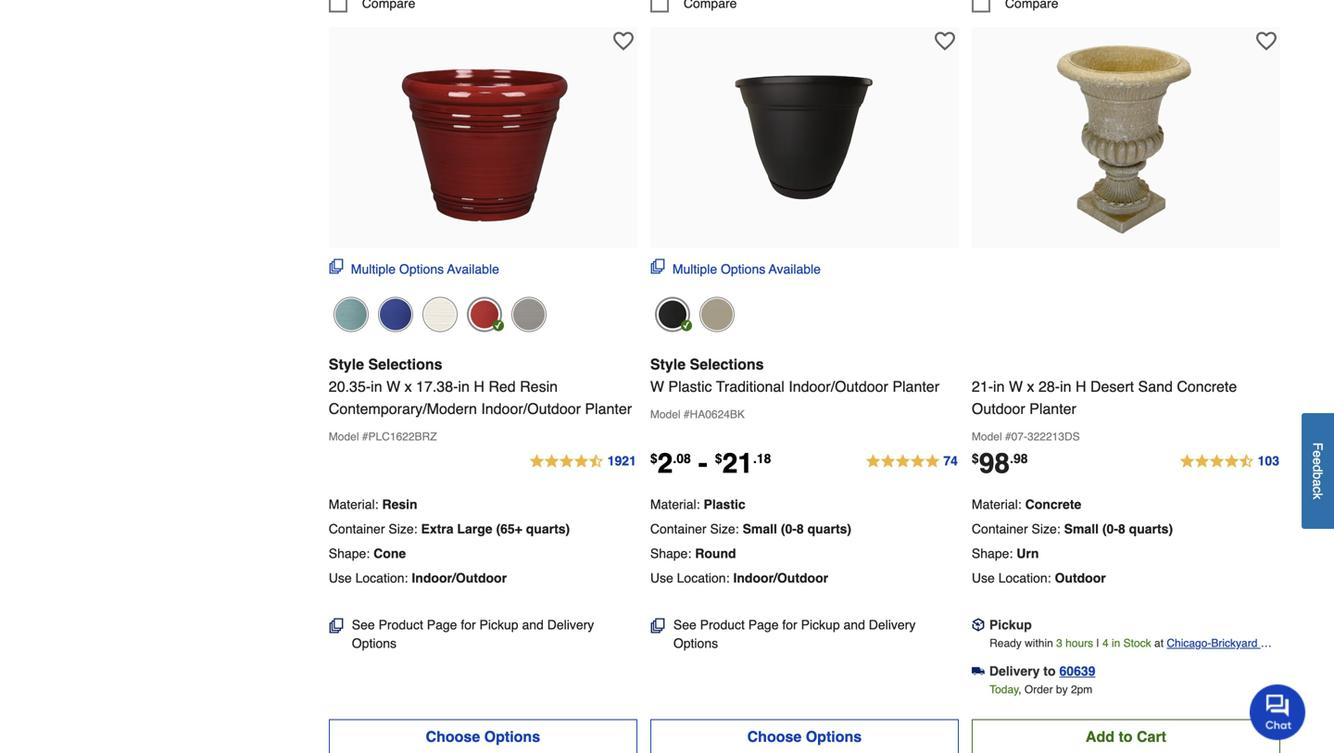 Task type: vqa. For each thing, say whether or not it's contained in the screenshot.


Task type: describe. For each thing, give the bounding box(es) containing it.
delivery to 60639
[[989, 664, 1096, 679]]

2 $ from the left
[[715, 451, 722, 466]]

plc1622brz
[[368, 430, 437, 443]]

add
[[1086, 728, 1115, 745]]

selections for traditional
[[690, 356, 764, 373]]

location: for cone
[[355, 571, 408, 585]]

model # ha0624bk
[[650, 408, 745, 421]]

round
[[695, 546, 736, 561]]

planter inside style selections 20.35-in w x 17.38-in h red resin contemporary/modern indoor/outdoor planter
[[585, 400, 632, 417]]

98
[[979, 447, 1010, 479]]

x inside style selections 20.35-in w x 17.38-in h red resin contemporary/modern indoor/outdoor planter
[[405, 378, 412, 395]]

# for plastic
[[684, 408, 690, 421]]

undefined 21-in w x 28-in h desert sand concrete outdoor planter image
[[1024, 36, 1228, 240]]

2 see from the left
[[673, 617, 697, 632]]

1 page from the left
[[427, 617, 457, 632]]

60639
[[1059, 664, 1096, 679]]

cone
[[374, 546, 406, 561]]

white image
[[422, 297, 458, 332]]

order
[[1025, 683, 1053, 696]]

today
[[990, 683, 1019, 696]]

103 button
[[1179, 451, 1280, 473]]

2 e from the top
[[1311, 458, 1325, 465]]

1 see product page for pickup and delivery options from the left
[[352, 617, 594, 651]]

$ for 2
[[650, 451, 657, 466]]

1 vertical spatial plastic
[[704, 497, 746, 512]]

use for shape: cone
[[329, 571, 352, 585]]

# for in
[[362, 430, 368, 443]]

-
[[698, 447, 708, 479]]

style selections w plastic traditional indoor/outdoor planter
[[650, 356, 939, 395]]

sand
[[1138, 378, 1173, 395]]

extra
[[421, 522, 454, 536]]

4.5 stars image for 103 "button"
[[1179, 451, 1280, 473]]

location: for urn
[[998, 571, 1051, 585]]

21
[[722, 447, 753, 479]]

available for multiple options available "link" for 'blue' image
[[447, 262, 499, 276]]

multiple options available for "clay" image at top right
[[673, 262, 821, 276]]

planter inside 'style selections w plastic traditional indoor/outdoor planter'
[[893, 378, 939, 395]]

red image
[[467, 297, 502, 332]]

shape: cone
[[329, 546, 406, 561]]

available for multiple options available "link" corresponding to "clay" image at top right
[[769, 262, 821, 276]]

1 and from the left
[[522, 617, 544, 632]]

lowe's
[[1167, 655, 1201, 668]]

h inside 21-in w x 28-in h desert sand concrete outdoor planter
[[1076, 378, 1086, 395]]

21-in w x 28-in h desert sand concrete outdoor planter link
[[972, 356, 1280, 420]]

2pm
[[1071, 683, 1093, 696]]

4.5 stars image for the 1921 button
[[529, 451, 637, 473]]

add to cart
[[1086, 728, 1166, 745]]

model # plc1622brz
[[329, 430, 437, 443]]

1002707014 element
[[972, 0, 1059, 12]]

material: for material: resin
[[329, 497, 378, 512]]

style selections w plastic traditional indoor/outdoor planter image
[[703, 36, 906, 240]]

k
[[1311, 493, 1325, 499]]

$ for 98
[[972, 451, 979, 466]]

3 pickup from the left
[[989, 617, 1032, 632]]

location: for round
[[677, 571, 730, 585]]

1002969882 element
[[329, 0, 415, 12]]

.98
[[1010, 451, 1028, 466]]

container for round
[[650, 522, 707, 536]]

in up contemporary/modern
[[371, 378, 382, 395]]

clay image
[[699, 297, 735, 332]]

2 heart outline image from the left
[[1256, 31, 1277, 51]]

in left desert
[[1060, 378, 1072, 395]]

28-
[[1039, 378, 1060, 395]]

(0- for material: concrete
[[1102, 522, 1118, 536]]

1 e from the top
[[1311, 450, 1325, 458]]

74
[[943, 453, 958, 468]]

21-
[[972, 378, 993, 395]]

2
[[657, 447, 673, 479]]

2 pickup from the left
[[801, 617, 840, 632]]

use location: outdoor
[[972, 571, 1106, 585]]

choose options for second choose options link from left
[[747, 728, 862, 745]]

chicago-brickyard lowe's button
[[1167, 634, 1280, 668]]

1 for from the left
[[461, 617, 476, 632]]

07-
[[1011, 430, 1027, 443]]

21-in w x 28-in h desert sand concrete outdoor planter
[[972, 378, 1237, 417]]

1 pickup from the left
[[480, 617, 518, 632]]

black image
[[655, 297, 690, 332]]

w inside style selections 20.35-in w x 17.38-in h red resin contemporary/modern indoor/outdoor planter
[[386, 378, 400, 395]]

1921
[[608, 453, 636, 468]]

103
[[1258, 453, 1279, 468]]

add to cart button
[[972, 719, 1280, 753]]

d
[[1311, 465, 1325, 472]]

1921 button
[[329, 451, 637, 473]]

2 and from the left
[[844, 617, 865, 632]]

resin inside style selections 20.35-in w x 17.38-in h red resin contemporary/modern indoor/outdoor planter
[[520, 378, 558, 395]]

choose options for second choose options link from right
[[426, 728, 540, 745]]

,
[[1019, 683, 1022, 696]]

$ 2 .08 - $ 21 .18
[[650, 447, 771, 479]]

f e e d b a c k
[[1311, 443, 1325, 499]]

shape: for shape: cone
[[329, 546, 370, 561]]

quarts) for plastic
[[808, 522, 852, 536]]

.08
[[673, 451, 691, 466]]

w for 21-in w x 28-in h desert sand concrete outdoor planter
[[1009, 378, 1023, 395]]

to for delivery
[[1044, 664, 1056, 679]]

outdoor inside 21-in w x 28-in h desert sand concrete outdoor planter
[[972, 400, 1025, 417]]

1 heart outline image from the left
[[613, 31, 634, 51]]

size: for shape: urn
[[1032, 522, 1061, 536]]

c
[[1311, 486, 1325, 493]]

2 for from the left
[[782, 617, 797, 632]]

ha0624bk
[[690, 408, 745, 421]]

indoor/outdoor down container size: extra large (65+ quarts)
[[412, 571, 507, 585]]

spa blue image
[[333, 297, 369, 332]]

indoor/outdoor down the round
[[733, 571, 828, 585]]

4
[[1103, 637, 1109, 650]]

red
[[489, 378, 516, 395]]

stock
[[1124, 637, 1151, 650]]

5 stars image
[[865, 451, 959, 473]]

container size: small (0-8 quarts) for concrete
[[972, 522, 1173, 536]]

2 page from the left
[[748, 617, 779, 632]]

ready
[[990, 637, 1022, 650]]

chicago-
[[1167, 637, 1211, 650]]

2 horizontal spatial model
[[972, 430, 1002, 443]]

multiple for 'blue' image
[[351, 262, 396, 276]]

material: for material: plastic
[[650, 497, 700, 512]]

322213ds
[[1027, 430, 1080, 443]]

material: plastic
[[650, 497, 746, 512]]

multiple options available link for 'blue' image
[[329, 259, 499, 278]]

within
[[1025, 637, 1053, 650]]

model # 07-322213ds
[[972, 430, 1080, 443]]

choose for second choose options link from right
[[426, 728, 480, 745]]

chat invite button image
[[1250, 684, 1306, 740]]



Task type: locate. For each thing, give the bounding box(es) containing it.
(65+
[[496, 522, 522, 536]]

h left red
[[474, 378, 484, 395]]

2 quarts) from the left
[[808, 522, 852, 536]]

model up .08
[[650, 408, 681, 421]]

1 horizontal spatial #
[[684, 408, 690, 421]]

material:
[[329, 497, 378, 512], [650, 497, 700, 512], [972, 497, 1022, 512]]

w up model # ha0624bk
[[650, 378, 664, 395]]

traditional
[[716, 378, 785, 395]]

3 material: from the left
[[972, 497, 1022, 512]]

small for plastic
[[743, 522, 777, 536]]

1 horizontal spatial multiple options available
[[673, 262, 821, 276]]

model up 98
[[972, 430, 1002, 443]]

plastic up model # ha0624bk
[[668, 378, 712, 395]]

$2.08-$21.18 element
[[650, 447, 771, 479]]

0 horizontal spatial delivery
[[547, 617, 594, 632]]

to for add
[[1119, 728, 1133, 745]]

x left 28-
[[1027, 378, 1034, 395]]

h left desert
[[1076, 378, 1086, 395]]

20.35-
[[329, 378, 371, 395]]

shape: left urn
[[972, 546, 1013, 561]]

planter left 21-
[[893, 378, 939, 395]]

0 horizontal spatial choose options
[[426, 728, 540, 745]]

e up d
[[1311, 450, 1325, 458]]

in right 4
[[1112, 637, 1120, 650]]

h
[[474, 378, 484, 395], [1076, 378, 1086, 395]]

selections
[[368, 356, 442, 373], [690, 356, 764, 373]]

1 x from the left
[[405, 378, 412, 395]]

1 horizontal spatial model
[[650, 408, 681, 421]]

74 button
[[865, 451, 959, 473]]

3 container from the left
[[972, 522, 1028, 536]]

planter inside 21-in w x 28-in h desert sand concrete outdoor planter
[[1030, 400, 1076, 417]]

1 vertical spatial to
[[1119, 728, 1133, 745]]

1 horizontal spatial delivery
[[869, 617, 916, 632]]

1 horizontal spatial choose options link
[[650, 719, 959, 753]]

0 horizontal spatial outdoor
[[972, 400, 1025, 417]]

1 horizontal spatial x
[[1027, 378, 1034, 395]]

material: down 98
[[972, 497, 1022, 512]]

w inside 21-in w x 28-in h desert sand concrete outdoor planter
[[1009, 378, 1023, 395]]

container size: small (0-8 quarts) up urn
[[972, 522, 1173, 536]]

0 horizontal spatial choose
[[426, 728, 480, 745]]

cart
[[1137, 728, 1166, 745]]

size:
[[389, 522, 417, 536], [710, 522, 739, 536], [1032, 522, 1061, 536]]

2 h from the left
[[1076, 378, 1086, 395]]

multiple options available for 'blue' image
[[351, 262, 499, 276]]

multiple options available link up 'blue' image
[[329, 259, 499, 278]]

style down black icon
[[650, 356, 686, 373]]

3 w from the left
[[1009, 378, 1023, 395]]

multiple for "clay" image at top right
[[673, 262, 717, 276]]

shape: left cone
[[329, 546, 370, 561]]

0 horizontal spatial to
[[1044, 664, 1056, 679]]

1 $ from the left
[[650, 451, 657, 466]]

$ left .08
[[650, 451, 657, 466]]

plastic
[[668, 378, 712, 395], [704, 497, 746, 512]]

2 w from the left
[[650, 378, 664, 395]]

to right add
[[1119, 728, 1133, 745]]

$ inside $ 98 .98
[[972, 451, 979, 466]]

outdoor
[[972, 400, 1025, 417], [1055, 571, 1106, 585]]

17.38-
[[416, 378, 458, 395]]

3 $ from the left
[[972, 451, 979, 466]]

concrete up urn
[[1025, 497, 1081, 512]]

choose options
[[426, 728, 540, 745], [747, 728, 862, 745]]

1 horizontal spatial heart outline image
[[1256, 31, 1277, 51]]

2 choose options from the left
[[747, 728, 862, 745]]

2 horizontal spatial $
[[972, 451, 979, 466]]

1 vertical spatial concrete
[[1025, 497, 1081, 512]]

2 size: from the left
[[710, 522, 739, 536]]

1 w from the left
[[386, 378, 400, 395]]

1 multiple from the left
[[351, 262, 396, 276]]

material: resin
[[329, 497, 417, 512]]

container up shape: urn
[[972, 522, 1028, 536]]

selections up 17.38-
[[368, 356, 442, 373]]

model
[[650, 408, 681, 421], [329, 430, 359, 443], [972, 430, 1002, 443]]

4.5 stars image left d
[[1179, 451, 1280, 473]]

0 horizontal spatial #
[[362, 430, 368, 443]]

small
[[743, 522, 777, 536], [1064, 522, 1099, 536]]

0 horizontal spatial 8
[[797, 522, 804, 536]]

material: concrete
[[972, 497, 1081, 512]]

pickup
[[480, 617, 518, 632], [801, 617, 840, 632], [989, 617, 1032, 632]]

b
[[1311, 472, 1325, 479]]

2 shape: from the left
[[650, 546, 691, 561]]

0 horizontal spatial multiple
[[351, 262, 396, 276]]

indoor/outdoor inside 'style selections w plastic traditional indoor/outdoor planter'
[[789, 378, 888, 395]]

style selections 20.35-in w x 17.38-in h red resin contemporary/modern indoor/outdoor planter image
[[381, 36, 585, 240]]

4.5 stars image containing 1921
[[529, 451, 637, 473]]

location: down urn
[[998, 571, 1051, 585]]

0 horizontal spatial 4.5 stars image
[[529, 451, 637, 473]]

2 choose from the left
[[747, 728, 802, 745]]

0 horizontal spatial multiple options available link
[[329, 259, 499, 278]]

w
[[386, 378, 400, 395], [650, 378, 664, 395], [1009, 378, 1023, 395]]

w inside 'style selections w plastic traditional indoor/outdoor planter'
[[650, 378, 664, 395]]

container up shape: cone on the bottom
[[329, 522, 385, 536]]

e up b
[[1311, 458, 1325, 465]]

indoor/outdoor inside style selections 20.35-in w x 17.38-in h red resin contemporary/modern indoor/outdoor planter
[[481, 400, 581, 417]]

material: down 2
[[650, 497, 700, 512]]

0 horizontal spatial see
[[352, 617, 375, 632]]

indoor/outdoor right traditional
[[789, 378, 888, 395]]

selections for w
[[368, 356, 442, 373]]

shape: round
[[650, 546, 736, 561]]

1 shape: from the left
[[329, 546, 370, 561]]

0 vertical spatial resin
[[520, 378, 558, 395]]

product down the round
[[700, 617, 745, 632]]

1 available from the left
[[447, 262, 499, 276]]

container size: small (0-8 quarts)
[[650, 522, 852, 536], [972, 522, 1173, 536]]

2 horizontal spatial pickup
[[989, 617, 1032, 632]]

e
[[1311, 450, 1325, 458], [1311, 458, 1325, 465]]

multiple up "clay" image at top right
[[673, 262, 717, 276]]

use location: indoor/outdoor down cone
[[329, 571, 507, 585]]

1 multiple options available from the left
[[351, 262, 499, 276]]

(0- for material: plastic
[[781, 522, 797, 536]]

$ right -
[[715, 451, 722, 466]]

0 horizontal spatial quarts)
[[526, 522, 570, 536]]

use down shape: round
[[650, 571, 673, 585]]

f e e d b a c k button
[[1302, 413, 1334, 529]]

style for 20.35-
[[329, 356, 364, 373]]

2 horizontal spatial material:
[[972, 497, 1022, 512]]

today , order by 2pm
[[990, 683, 1093, 696]]

multiple options available up the white image
[[351, 262, 499, 276]]

selections up traditional
[[690, 356, 764, 373]]

1 horizontal spatial container
[[650, 522, 707, 536]]

1 h from the left
[[474, 378, 484, 395]]

multiple options available
[[351, 262, 499, 276], [673, 262, 821, 276]]

brickyard
[[1211, 637, 1258, 650]]

selections inside 'style selections w plastic traditional indoor/outdoor planter'
[[690, 356, 764, 373]]

small for concrete
[[1064, 522, 1099, 536]]

1 horizontal spatial page
[[748, 617, 779, 632]]

0 horizontal spatial and
[[522, 617, 544, 632]]

2 horizontal spatial planter
[[1030, 400, 1076, 417]]

3 quarts) from the left
[[1129, 522, 1173, 536]]

# down contemporary/modern
[[362, 430, 368, 443]]

3 size: from the left
[[1032, 522, 1061, 536]]

planter down 28-
[[1030, 400, 1076, 417]]

1 horizontal spatial for
[[782, 617, 797, 632]]

4.5 stars image containing 103
[[1179, 451, 1280, 473]]

1 horizontal spatial concrete
[[1177, 378, 1237, 395]]

1 use location: indoor/outdoor from the left
[[329, 571, 507, 585]]

x
[[405, 378, 412, 395], [1027, 378, 1034, 395]]

0 horizontal spatial style
[[329, 356, 364, 373]]

options
[[399, 262, 444, 276], [721, 262, 766, 276], [352, 636, 397, 651], [673, 636, 718, 651], [484, 728, 540, 745], [806, 728, 862, 745]]

2 multiple options available from the left
[[673, 262, 821, 276]]

multiple
[[351, 262, 396, 276], [673, 262, 717, 276]]

0 horizontal spatial $
[[650, 451, 657, 466]]

container for urn
[[972, 522, 1028, 536]]

1 horizontal spatial small
[[1064, 522, 1099, 536]]

1 size: from the left
[[389, 522, 417, 536]]

2 4.5 stars image from the left
[[1179, 451, 1280, 473]]

style inside 'style selections w plastic traditional indoor/outdoor planter'
[[650, 356, 686, 373]]

1 use from the left
[[329, 571, 352, 585]]

0 horizontal spatial for
[[461, 617, 476, 632]]

0 horizontal spatial w
[[386, 378, 400, 395]]

1 horizontal spatial 4.5 stars image
[[1179, 451, 1280, 473]]

quarts) for concrete
[[1129, 522, 1173, 536]]

1 style from the left
[[329, 356, 364, 373]]

product down cone
[[379, 617, 423, 632]]

2 product from the left
[[700, 617, 745, 632]]

desert
[[1090, 378, 1134, 395]]

1 horizontal spatial choose options
[[747, 728, 862, 745]]

8 for use location: outdoor
[[1118, 522, 1125, 536]]

use location: indoor/outdoor for cone
[[329, 571, 507, 585]]

8 for use location: indoor/outdoor
[[797, 522, 804, 536]]

2 horizontal spatial w
[[1009, 378, 1023, 395]]

in left 28-
[[993, 378, 1005, 395]]

1 location: from the left
[[355, 571, 408, 585]]

outdoor up hours
[[1055, 571, 1106, 585]]

shape: left the round
[[650, 546, 691, 561]]

5005534039 element
[[650, 0, 737, 12]]

plastic inside 'style selections w plastic traditional indoor/outdoor planter'
[[668, 378, 712, 395]]

material: up shape: cone on the bottom
[[329, 497, 378, 512]]

style inside style selections 20.35-in w x 17.38-in h red resin contemporary/modern indoor/outdoor planter
[[329, 356, 364, 373]]

0 horizontal spatial available
[[447, 262, 499, 276]]

1 horizontal spatial and
[[844, 617, 865, 632]]

# up .98
[[1005, 430, 1011, 443]]

1 (0- from the left
[[781, 522, 797, 536]]

2 material: from the left
[[650, 497, 700, 512]]

0 horizontal spatial multiple options available
[[351, 262, 499, 276]]

1 container from the left
[[329, 522, 385, 536]]

style for w
[[650, 356, 686, 373]]

2 horizontal spatial shape:
[[972, 546, 1013, 561]]

shape: urn
[[972, 546, 1039, 561]]

in
[[371, 378, 382, 395], [458, 378, 470, 395], [993, 378, 1005, 395], [1060, 378, 1072, 395], [1112, 637, 1120, 650]]

1 horizontal spatial material:
[[650, 497, 700, 512]]

4.5 stars image
[[529, 451, 637, 473], [1179, 451, 1280, 473]]

multiple options available link
[[329, 259, 499, 278], [650, 259, 821, 278]]

1 horizontal spatial shape:
[[650, 546, 691, 561]]

0 horizontal spatial shape:
[[329, 546, 370, 561]]

use location: indoor/outdoor for round
[[650, 571, 828, 585]]

container up shape: round
[[650, 522, 707, 536]]

see
[[352, 617, 375, 632], [673, 617, 697, 632]]

0 horizontal spatial small
[[743, 522, 777, 536]]

x up contemporary/modern
[[405, 378, 412, 395]]

2 horizontal spatial size:
[[1032, 522, 1061, 536]]

in inside ready within 3 hours | 4 in stock at chicago-brickyard lowe's
[[1112, 637, 1120, 650]]

shape: for shape: round
[[650, 546, 691, 561]]

1 horizontal spatial style
[[650, 356, 686, 373]]

8
[[797, 522, 804, 536], [1118, 522, 1125, 536]]

1 horizontal spatial see
[[673, 617, 697, 632]]

1 horizontal spatial to
[[1119, 728, 1133, 745]]

material: for material: concrete
[[972, 497, 1022, 512]]

concrete
[[1177, 378, 1237, 395], [1025, 497, 1081, 512]]

quarts)
[[526, 522, 570, 536], [808, 522, 852, 536], [1129, 522, 1173, 536]]

resin right red
[[520, 378, 558, 395]]

2 horizontal spatial location:
[[998, 571, 1051, 585]]

use for shape: urn
[[972, 571, 995, 585]]

a
[[1311, 479, 1325, 486]]

2 (0- from the left
[[1102, 522, 1118, 536]]

0 horizontal spatial model
[[329, 430, 359, 443]]

by
[[1056, 683, 1068, 696]]

0 horizontal spatial page
[[427, 617, 457, 632]]

1 product from the left
[[379, 617, 423, 632]]

choose options link
[[329, 719, 637, 753], [650, 719, 959, 753]]

1 horizontal spatial 8
[[1118, 522, 1125, 536]]

small down material: plastic
[[743, 522, 777, 536]]

0 horizontal spatial h
[[474, 378, 484, 395]]

style up 20.35-
[[329, 356, 364, 373]]

1 choose options link from the left
[[329, 719, 637, 753]]

1 8 from the left
[[797, 522, 804, 536]]

2 8 from the left
[[1118, 522, 1125, 536]]

1 horizontal spatial see product page for pickup and delivery options
[[673, 617, 916, 651]]

0 vertical spatial to
[[1044, 664, 1056, 679]]

0 horizontal spatial choose options link
[[329, 719, 637, 753]]

f
[[1311, 443, 1325, 450]]

x inside 21-in w x 28-in h desert sand concrete outdoor planter
[[1027, 378, 1034, 395]]

1 horizontal spatial quarts)
[[808, 522, 852, 536]]

h inside style selections 20.35-in w x 17.38-in h red resin contemporary/modern indoor/outdoor planter
[[474, 378, 484, 395]]

size: up the round
[[710, 522, 739, 536]]

use down shape: cone on the bottom
[[329, 571, 352, 585]]

2 horizontal spatial #
[[1005, 430, 1011, 443]]

size: for shape: cone
[[389, 522, 417, 536]]

heart outline image
[[935, 31, 955, 51]]

1 vertical spatial outdoor
[[1055, 571, 1106, 585]]

2 location: from the left
[[677, 571, 730, 585]]

location: down shape: round
[[677, 571, 730, 585]]

urn
[[1017, 546, 1039, 561]]

.18
[[753, 451, 771, 466]]

0 horizontal spatial container size: small (0-8 quarts)
[[650, 522, 852, 536]]

0 horizontal spatial selections
[[368, 356, 442, 373]]

indoor/outdoor down red
[[481, 400, 581, 417]]

w left 28-
[[1009, 378, 1023, 395]]

3 location: from the left
[[998, 571, 1051, 585]]

model for style selections w plastic traditional indoor/outdoor planter
[[650, 408, 681, 421]]

1 vertical spatial resin
[[382, 497, 417, 512]]

small down material: concrete
[[1064, 522, 1099, 536]]

2 available from the left
[[769, 262, 821, 276]]

$
[[650, 451, 657, 466], [715, 451, 722, 466], [972, 451, 979, 466]]

2 horizontal spatial quarts)
[[1129, 522, 1173, 536]]

multiple up 'blue' image
[[351, 262, 396, 276]]

2 container from the left
[[650, 522, 707, 536]]

hours
[[1066, 637, 1093, 650]]

use location: indoor/outdoor
[[329, 571, 507, 585], [650, 571, 828, 585]]

1 horizontal spatial (0-
[[1102, 522, 1118, 536]]

size: up urn
[[1032, 522, 1061, 536]]

location: down cone
[[355, 571, 408, 585]]

1 quarts) from the left
[[526, 522, 570, 536]]

to
[[1044, 664, 1056, 679], [1119, 728, 1133, 745]]

quarts) for resin
[[526, 522, 570, 536]]

concrete inside 21-in w x 28-in h desert sand concrete outdoor planter
[[1177, 378, 1237, 395]]

contemporary/modern
[[329, 400, 477, 417]]

to up today , order by 2pm
[[1044, 664, 1056, 679]]

resin up cone
[[382, 497, 417, 512]]

1 horizontal spatial choose
[[747, 728, 802, 745]]

use for shape: round
[[650, 571, 673, 585]]

1 horizontal spatial use
[[650, 571, 673, 585]]

container size: small (0-8 quarts) for plastic
[[650, 522, 852, 536]]

0 horizontal spatial concrete
[[1025, 497, 1081, 512]]

1 horizontal spatial selections
[[690, 356, 764, 373]]

0 horizontal spatial pickup
[[480, 617, 518, 632]]

3
[[1056, 637, 1063, 650]]

0 horizontal spatial use location: indoor/outdoor
[[329, 571, 507, 585]]

0 horizontal spatial material:
[[329, 497, 378, 512]]

1 4.5 stars image from the left
[[529, 451, 637, 473]]

0 horizontal spatial size:
[[389, 522, 417, 536]]

choose
[[426, 728, 480, 745], [747, 728, 802, 745]]

2 multiple from the left
[[673, 262, 717, 276]]

use
[[329, 571, 352, 585], [650, 571, 673, 585], [972, 571, 995, 585]]

60639 button
[[1059, 662, 1096, 680]]

2 selections from the left
[[690, 356, 764, 373]]

2 see product page for pickup and delivery options from the left
[[673, 617, 916, 651]]

actual price $98.98 element
[[972, 447, 1028, 479]]

1 multiple options available link from the left
[[329, 259, 499, 278]]

see down shape: round
[[673, 617, 697, 632]]

use down shape: urn
[[972, 571, 995, 585]]

planter up 1921
[[585, 400, 632, 417]]

gray image
[[511, 297, 546, 332]]

multiple options available link up "clay" image at top right
[[650, 259, 821, 278]]

in left red
[[458, 378, 470, 395]]

large
[[457, 522, 492, 536]]

0 horizontal spatial resin
[[382, 497, 417, 512]]

container size: small (0-8 quarts) up the round
[[650, 522, 852, 536]]

0 horizontal spatial x
[[405, 378, 412, 395]]

1 choose options from the left
[[426, 728, 540, 745]]

size: up cone
[[389, 522, 417, 536]]

0 horizontal spatial (0-
[[781, 522, 797, 536]]

3 shape: from the left
[[972, 546, 1013, 561]]

1 horizontal spatial outdoor
[[1055, 571, 1106, 585]]

1 horizontal spatial resin
[[520, 378, 558, 395]]

2 horizontal spatial container
[[972, 522, 1028, 536]]

(0-
[[781, 522, 797, 536], [1102, 522, 1118, 536]]

size: for shape: round
[[710, 522, 739, 536]]

2 choose options link from the left
[[650, 719, 959, 753]]

1 horizontal spatial available
[[769, 262, 821, 276]]

concrete right sand
[[1177, 378, 1237, 395]]

2 horizontal spatial use
[[972, 571, 995, 585]]

model down 20.35-
[[329, 430, 359, 443]]

indoor/outdoor
[[789, 378, 888, 395], [481, 400, 581, 417], [412, 571, 507, 585], [733, 571, 828, 585]]

w up contemporary/modern
[[386, 378, 400, 395]]

use location: indoor/outdoor down the round
[[650, 571, 828, 585]]

shape:
[[329, 546, 370, 561], [650, 546, 691, 561], [972, 546, 1013, 561]]

for
[[461, 617, 476, 632], [782, 617, 797, 632]]

1 selections from the left
[[368, 356, 442, 373]]

at
[[1154, 637, 1164, 650]]

outdoor down 21-
[[972, 400, 1025, 417]]

1 horizontal spatial planter
[[893, 378, 939, 395]]

1 horizontal spatial size:
[[710, 522, 739, 536]]

3 use from the left
[[972, 571, 995, 585]]

2 small from the left
[[1064, 522, 1099, 536]]

truck filled image
[[972, 665, 985, 678]]

1 small from the left
[[743, 522, 777, 536]]

4.5 stars image left 2
[[529, 451, 637, 473]]

blue image
[[378, 297, 413, 332]]

# up .08
[[684, 408, 690, 421]]

2 style from the left
[[650, 356, 686, 373]]

1 choose from the left
[[426, 728, 480, 745]]

multiple options available up "clay" image at top right
[[673, 262, 821, 276]]

shape: for shape: urn
[[972, 546, 1013, 561]]

|
[[1097, 637, 1099, 650]]

0 vertical spatial concrete
[[1177, 378, 1237, 395]]

see down shape: cone on the bottom
[[352, 617, 375, 632]]

multiple options available link for "clay" image at top right
[[650, 259, 821, 278]]

1 horizontal spatial product
[[700, 617, 745, 632]]

0 vertical spatial plastic
[[668, 378, 712, 395]]

style selections 20.35-in w x 17.38-in h red resin contemporary/modern indoor/outdoor planter
[[329, 356, 632, 417]]

1 horizontal spatial location:
[[677, 571, 730, 585]]

container
[[329, 522, 385, 536], [650, 522, 707, 536], [972, 522, 1028, 536]]

to inside button
[[1119, 728, 1133, 745]]

style
[[329, 356, 364, 373], [650, 356, 686, 373]]

plastic down 21
[[704, 497, 746, 512]]

2 use location: indoor/outdoor from the left
[[650, 571, 828, 585]]

container size: extra large (65+ quarts)
[[329, 522, 570, 536]]

0 horizontal spatial container
[[329, 522, 385, 536]]

$ 98 .98
[[972, 447, 1028, 479]]

1 horizontal spatial use location: indoor/outdoor
[[650, 571, 828, 585]]

w for style selections w plastic traditional indoor/outdoor planter
[[650, 378, 664, 395]]

0 horizontal spatial heart outline image
[[613, 31, 634, 51]]

model for style selections 20.35-in w x 17.38-in h red resin contemporary/modern indoor/outdoor planter
[[329, 430, 359, 443]]

0 horizontal spatial see product page for pickup and delivery options
[[352, 617, 594, 651]]

2 x from the left
[[1027, 378, 1034, 395]]

selections inside style selections 20.35-in w x 17.38-in h red resin contemporary/modern indoor/outdoor planter
[[368, 356, 442, 373]]

2 horizontal spatial delivery
[[989, 664, 1040, 679]]

2 multiple options available link from the left
[[650, 259, 821, 278]]

ready within 3 hours | 4 in stock at chicago-brickyard lowe's
[[990, 637, 1261, 668]]

$ right 74
[[972, 451, 979, 466]]

0 horizontal spatial planter
[[585, 400, 632, 417]]

1 container size: small (0-8 quarts) from the left
[[650, 522, 852, 536]]

choose for second choose options link from left
[[747, 728, 802, 745]]

pickup image
[[972, 619, 985, 631]]

2 use from the left
[[650, 571, 673, 585]]

2 container size: small (0-8 quarts) from the left
[[972, 522, 1173, 536]]

and
[[522, 617, 544, 632], [844, 617, 865, 632]]

1 horizontal spatial multiple options available link
[[650, 259, 821, 278]]

1 see from the left
[[352, 617, 375, 632]]

heart outline image
[[613, 31, 634, 51], [1256, 31, 1277, 51]]

1 material: from the left
[[329, 497, 378, 512]]

delivery
[[547, 617, 594, 632], [869, 617, 916, 632], [989, 664, 1040, 679]]

1 horizontal spatial w
[[650, 378, 664, 395]]

1 horizontal spatial pickup
[[801, 617, 840, 632]]

container for cone
[[329, 522, 385, 536]]



